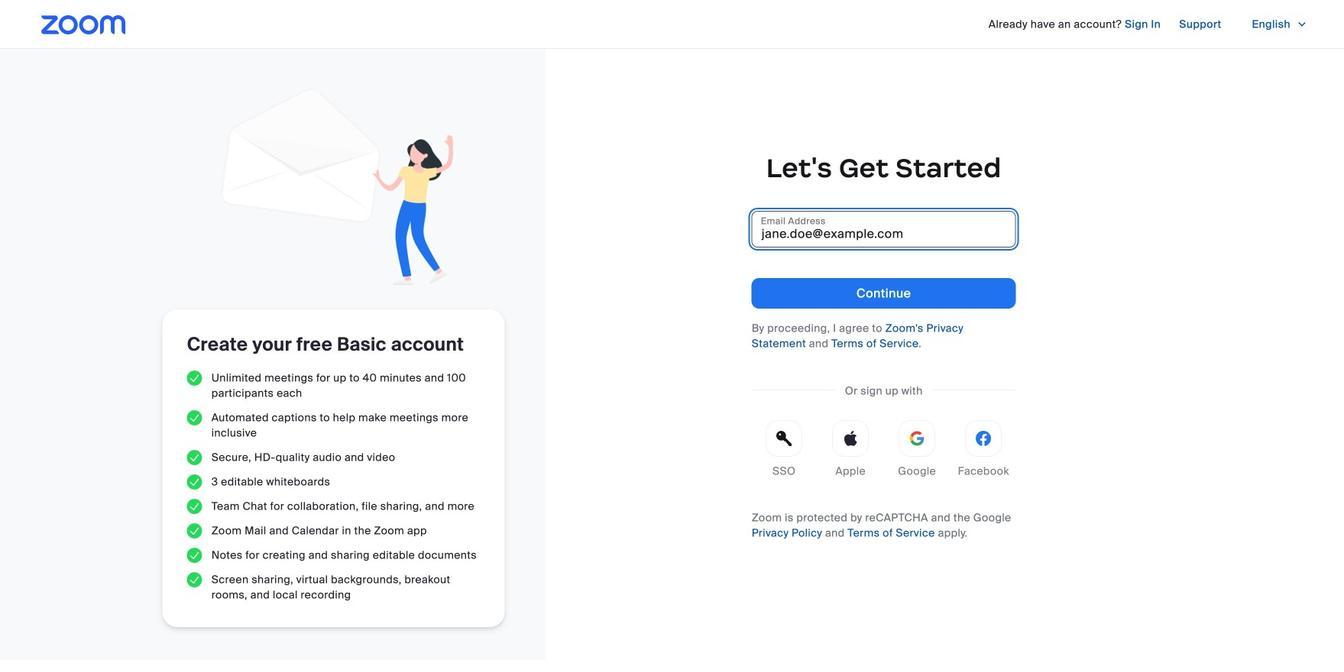 Task type: locate. For each thing, give the bounding box(es) containing it.
sign in with apple image
[[843, 431, 859, 446]]

zoom sign up banner imager image
[[214, 82, 453, 285]]

down image
[[1297, 17, 1308, 32]]



Task type: describe. For each thing, give the bounding box(es) containing it.
Email Address email field
[[752, 211, 1016, 248]]

zoom logo image
[[41, 15, 125, 34]]



Task type: vqa. For each thing, say whether or not it's contained in the screenshot.
2nd 99
no



